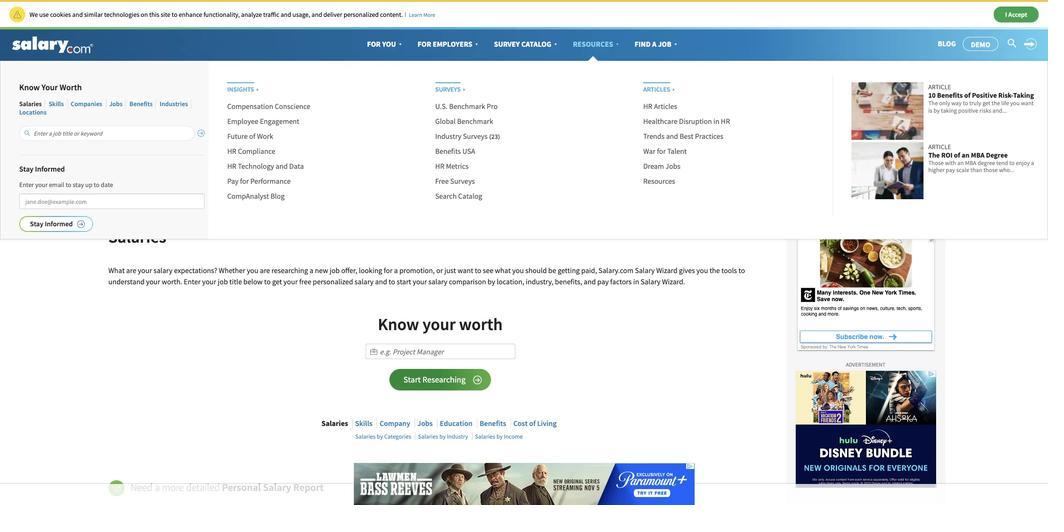 Task type: locate. For each thing, give the bounding box(es) containing it.
arrow circle right image down jane.doe@example.com text field
[[77, 220, 85, 228]]

your down promotion,
[[413, 277, 427, 287]]

1 vertical spatial benchmark
[[457, 117, 493, 126]]

1 horizontal spatial catalog
[[522, 39, 552, 48]]

2 vertical spatial surveys
[[450, 177, 475, 186]]

you inside the article 10 benefits of positive risk-taking the only way to truly get the life you want is by taking positive risks and...
[[1011, 99, 1020, 107]]

metrics
[[446, 162, 469, 171]]

your up understand
[[138, 266, 152, 275]]

pay down salary.com
[[598, 277, 609, 287]]

0 vertical spatial enter
[[19, 181, 34, 189]]

resources link down dream jobs link
[[644, 177, 676, 186]]

1 vertical spatial pay
[[598, 277, 609, 287]]

a left more
[[155, 482, 160, 495]]

the left tools
[[710, 266, 720, 275]]

search image down i accept button
[[1007, 38, 1018, 48]]

compensation conscience link
[[227, 102, 311, 111]]

benchmark inside 'link'
[[457, 117, 493, 126]]

what are your salary expectations? whether you are researching a new job offer, looking for a promotion, or just want to see what you should be getting paid, salary.com salary wizard gives you the tools to understand your worth. enter your job title below to get your free personalized salary and to start your salary comparison by location, industry, benefits, and pay factors in salary wizard.
[[108, 266, 745, 287]]

learn
[[409, 11, 422, 18]]

of inside article the roi of an mba degree those with an mba degree tend to enjoy a higher pay scale than those who...
[[955, 151, 961, 160]]

1 vertical spatial article
[[929, 143, 952, 151]]

benchmark for u.s.
[[449, 102, 486, 111]]

benefits link
[[130, 100, 153, 108], [480, 419, 506, 429]]

1 vertical spatial blog
[[271, 192, 285, 201]]

0 horizontal spatial resources link
[[566, 30, 628, 59]]

hr up healthcare
[[644, 102, 653, 111]]

skills link down know your worth
[[49, 100, 64, 108]]

need
[[131, 482, 153, 495]]

1 horizontal spatial know
[[378, 314, 419, 335]]

know for know your worth
[[378, 314, 419, 335]]

1 vertical spatial jobs
[[666, 162, 681, 171]]

want up comparison
[[458, 266, 474, 275]]

1 vertical spatial in
[[634, 277, 639, 287]]

1 article from the top
[[929, 83, 952, 91]]

understand
[[108, 277, 145, 287]]

global benchmark link
[[435, 117, 493, 126]]

1 horizontal spatial for
[[418, 39, 431, 48]]

0 horizontal spatial in
[[634, 277, 639, 287]]

1 horizontal spatial the
[[992, 99, 1001, 107]]

resources for the right resources link
[[644, 177, 676, 186]]

surveys up search catalog
[[450, 177, 475, 186]]

benefits link left industries link
[[130, 100, 153, 108]]

0 horizontal spatial for
[[367, 39, 381, 48]]

1 triangle right image from the left
[[254, 83, 261, 93]]

benefits inside benefits usa link
[[435, 147, 461, 156]]

comparison
[[449, 277, 486, 287]]

for for for you
[[367, 39, 381, 48]]

hr up free
[[435, 162, 445, 171]]

skills for company
[[355, 419, 373, 429]]

1 vertical spatial resources link
[[644, 177, 676, 186]]

truly
[[970, 99, 982, 107]]

benchmark up global benchmark
[[449, 102, 486, 111]]

0 vertical spatial resources
[[573, 39, 613, 48]]

risks
[[980, 107, 992, 115]]

jobs link right 'companies' link
[[109, 100, 123, 108]]

search image
[[1007, 38, 1018, 48], [24, 130, 30, 137]]

location,
[[497, 277, 525, 287]]

your down expectations?
[[202, 277, 216, 287]]

1 vertical spatial the
[[710, 266, 720, 275]]

for employers
[[418, 39, 473, 48]]

industry down education link at the bottom left of page
[[447, 433, 468, 441]]

of right way
[[965, 91, 971, 100]]

0 horizontal spatial catalog
[[458, 192, 483, 201]]

war
[[644, 147, 656, 156]]

mba
[[971, 151, 985, 160], [966, 159, 977, 167]]

title
[[230, 277, 242, 287]]

u.s. benchmark pro link
[[435, 102, 498, 111]]

2 are from the left
[[260, 266, 270, 275]]

a right enjoy
[[1032, 159, 1035, 167]]

arrow circle right image inside stay informed "button"
[[77, 220, 85, 228]]

2 vertical spatial arrow circle right image
[[473, 376, 482, 385]]

stay informed up email
[[19, 164, 65, 174]]

dream
[[644, 162, 664, 171]]

email
[[49, 181, 64, 189]]

jobs for locations
[[109, 100, 123, 108]]

practices
[[695, 132, 724, 141]]

resources
[[573, 39, 613, 48], [644, 177, 676, 186]]

by left categories
[[377, 433, 383, 441]]

1 vertical spatial catalog
[[458, 192, 483, 201]]

1 vertical spatial stay informed
[[30, 220, 73, 229]]

pay left scale
[[946, 166, 956, 174]]

by down see
[[488, 277, 495, 287]]

and left data
[[276, 162, 288, 171]]

stay informed inside "button"
[[30, 220, 73, 229]]

stay informed down email
[[30, 220, 73, 229]]

0 vertical spatial article
[[929, 83, 952, 91]]

industry
[[435, 132, 462, 141], [447, 433, 468, 441]]

1 vertical spatial benefits link
[[480, 419, 506, 429]]

work
[[257, 132, 273, 141]]

jobs up salaries by industry link
[[418, 419, 433, 429]]

benefits up salaries by income link
[[480, 419, 506, 429]]

0 horizontal spatial jobs link
[[109, 100, 123, 108]]

benefits link up salaries by income link
[[480, 419, 506, 429]]

0 vertical spatial know
[[19, 82, 40, 93]]

for for for employers
[[418, 39, 431, 48]]

a inside article the roi of an mba degree those with an mba degree tend to enjoy a higher pay scale than those who...
[[1032, 159, 1035, 167]]

1 vertical spatial personalized
[[313, 277, 353, 287]]

in up practices
[[714, 117, 720, 126]]

0 vertical spatial resources link
[[566, 30, 628, 59]]

0 vertical spatial surveys
[[435, 85, 461, 94]]

researching
[[423, 375, 466, 386]]

for for pay
[[240, 177, 249, 186]]

benefits up taking
[[938, 91, 963, 100]]

a left new
[[310, 266, 314, 275]]

salary down 'or'
[[429, 277, 448, 287]]

1 vertical spatial get
[[272, 277, 282, 287]]

2 horizontal spatial jobs
[[666, 162, 681, 171]]

know your worth
[[19, 82, 82, 93]]

0 vertical spatial job
[[330, 266, 340, 275]]

benchmark inside "link"
[[449, 102, 486, 111]]

0 vertical spatial the
[[929, 99, 938, 107]]

0 horizontal spatial search image
[[24, 130, 30, 137]]

2 horizontal spatial arrow circle right image
[[473, 376, 482, 385]]

get right truly
[[983, 99, 991, 107]]

only
[[940, 99, 951, 107]]

employee engagement link
[[227, 117, 300, 126]]

jane.doe@example.com text field
[[19, 194, 205, 209]]

1 horizontal spatial search image
[[1007, 38, 1018, 48]]

0 vertical spatial benchmark
[[449, 102, 486, 111]]

enter down expectations?
[[184, 277, 201, 287]]

job
[[658, 39, 672, 48]]

pay inside the what are your salary expectations? whether you are researching a new job offer, looking for a promotion, or just want to see what you should be getting paid, salary.com salary wizard gives you the tools to understand your worth. enter your job title below to get your free personalized salary and to start your salary comparison by location, industry, benefits, and pay factors in salary wizard.
[[598, 277, 609, 287]]

an right with
[[958, 159, 964, 167]]

worth.
[[162, 277, 182, 287]]

for inside the what are your salary expectations? whether you are researching a new job offer, looking for a promotion, or just want to see what you should be getting paid, salary.com salary wizard gives you the tools to understand your worth. enter your job title below to get your free personalized salary and to start your salary comparison by location, industry, benefits, and pay factors in salary wizard.
[[384, 266, 393, 275]]

get down researching
[[272, 277, 282, 287]]

healthcare
[[644, 117, 678, 126]]

0 vertical spatial benefits link
[[130, 100, 153, 108]]

arrow circle right image right researching
[[473, 376, 482, 385]]

jobs link for benefits
[[109, 100, 123, 108]]

1 horizontal spatial want
[[1022, 99, 1034, 107]]

skills down know your worth
[[49, 100, 64, 108]]

for inside for you link
[[367, 39, 381, 48]]

0 horizontal spatial enter
[[19, 181, 34, 189]]

articles up hr articles
[[644, 85, 671, 94]]

u.s. benchmark pro
[[435, 102, 498, 111]]

advertisement region
[[354, 131, 695, 174], [796, 235, 936, 352], [796, 371, 936, 488], [354, 464, 695, 506]]

an up scale
[[962, 151, 970, 160]]

by down education
[[440, 433, 446, 441]]

0 horizontal spatial want
[[458, 266, 474, 275]]

triangle right image up compensation
[[254, 83, 261, 93]]

0 vertical spatial get
[[983, 99, 991, 107]]

1 for from the left
[[367, 39, 381, 48]]

report
[[293, 482, 324, 495]]

in right factors
[[634, 277, 639, 287]]

resources link left "find"
[[566, 30, 628, 59]]

of inside the article 10 benefits of positive risk-taking the only way to truly get the life you want is by taking positive risks and...
[[965, 91, 971, 100]]

informed down email
[[45, 220, 73, 229]]

skills link up "salaries by categories"
[[355, 419, 373, 429]]

1 the from the top
[[929, 99, 938, 107]]

1 horizontal spatial enter
[[184, 277, 201, 287]]

1 horizontal spatial jobs link
[[418, 419, 433, 429]]

2 vertical spatial for
[[384, 266, 393, 275]]

jobs link up salaries by industry link
[[418, 419, 433, 429]]

tools
[[722, 266, 737, 275]]

those
[[984, 166, 998, 174]]

salaries
[[19, 100, 42, 108], [108, 226, 166, 248], [322, 419, 348, 429], [356, 433, 376, 441], [418, 433, 438, 441], [475, 433, 496, 441]]

0 horizontal spatial skills
[[49, 100, 64, 108]]

hr up pay
[[227, 162, 237, 171]]

should
[[526, 266, 547, 275]]

salary
[[154, 266, 173, 275], [355, 277, 374, 287], [429, 277, 448, 287]]

article 10 benefits of positive risk-taking the only way to truly get the life you want is by taking positive risks and...
[[929, 83, 1035, 115]]

2 vertical spatial jobs
[[418, 419, 433, 429]]

0 horizontal spatial get
[[272, 277, 282, 287]]

insights link
[[227, 83, 261, 94]]

skills
[[49, 100, 64, 108], [355, 419, 373, 429]]

free surveys
[[435, 177, 475, 186]]

we
[[30, 10, 38, 19]]

surveys up u.s.
[[435, 85, 461, 94]]

income
[[504, 433, 523, 441]]

to right tools
[[739, 266, 745, 275]]

hr articles link
[[644, 102, 678, 111]]

a left 'job'
[[652, 39, 657, 48]]

0 vertical spatial catalog
[[522, 39, 552, 48]]

triangle right image
[[671, 83, 677, 93]]

1 horizontal spatial blog
[[938, 39, 956, 48]]

by inside the what are your salary expectations? whether you are researching a new job offer, looking for a promotion, or just want to see what you should be getting paid, salary.com salary wizard gives you the tools to understand your worth. enter your job title below to get your free personalized salary and to start your salary comparison by location, industry, benefits, and pay factors in salary wizard.
[[488, 277, 495, 287]]

hr metrics link
[[435, 162, 469, 171]]

0 horizontal spatial resources
[[573, 39, 613, 48]]

0 vertical spatial the
[[992, 99, 1001, 107]]

want inside the article 10 benefits of positive risk-taking the only way to truly get the life you want is by taking positive risks and...
[[1022, 99, 1034, 107]]

demo
[[971, 40, 991, 49]]

arrow circle right image left future
[[197, 130, 205, 137]]

the inside the article 10 benefits of positive risk-taking the only way to truly get the life you want is by taking positive risks and...
[[992, 99, 1001, 107]]

article up only at the right top
[[929, 83, 952, 91]]

0 horizontal spatial jobs
[[109, 100, 123, 108]]

1 vertical spatial the
[[929, 151, 940, 160]]

1 horizontal spatial skills
[[355, 419, 373, 429]]

for left the you in the left top of the page
[[367, 39, 381, 48]]

by left income
[[497, 433, 503, 441]]

arrow circle right image inside start researching button
[[473, 376, 482, 385]]

2 the from the top
[[929, 151, 940, 160]]

know left your at left
[[19, 82, 40, 93]]

trends and best practices
[[644, 132, 724, 141]]

0 vertical spatial pay
[[946, 166, 956, 174]]

in
[[714, 117, 720, 126], [634, 277, 639, 287]]

mba left degree
[[966, 159, 977, 167]]

0 vertical spatial in
[[714, 117, 720, 126]]

0 vertical spatial jobs
[[109, 100, 123, 108]]

0 vertical spatial skills
[[49, 100, 64, 108]]

1 horizontal spatial benefits link
[[480, 419, 506, 429]]

0 vertical spatial want
[[1022, 99, 1034, 107]]

data
[[289, 162, 304, 171]]

compliance
[[238, 147, 275, 156]]

1 vertical spatial stay
[[30, 220, 43, 229]]

stay
[[19, 164, 34, 174], [30, 220, 43, 229]]

1 vertical spatial industry
[[447, 433, 468, 441]]

survey
[[494, 39, 520, 48]]

looking
[[359, 266, 382, 275]]

enter left email
[[19, 181, 34, 189]]

by for salaries by industry
[[440, 433, 446, 441]]

0 horizontal spatial the
[[710, 266, 720, 275]]

triangle right image up u.s. benchmark pro at left
[[461, 83, 467, 93]]

hr down future
[[227, 147, 237, 156]]

the left roi
[[929, 151, 940, 160]]

surveys inside free surveys link
[[450, 177, 475, 186]]

triangle right image inside insights link
[[254, 83, 261, 93]]

with
[[945, 159, 957, 167]]

0 vertical spatial for
[[657, 147, 666, 156]]

the left life in the top right of the page
[[992, 99, 1001, 107]]

1 vertical spatial know
[[378, 314, 419, 335]]

for right war
[[657, 147, 666, 156]]

i
[[1006, 10, 1008, 19]]

jobs down the talent
[[666, 162, 681, 171]]

1 vertical spatial arrow circle right image
[[77, 220, 85, 228]]

know down start
[[378, 314, 419, 335]]

0 horizontal spatial triangle right image
[[254, 83, 261, 93]]

jobs inside dream jobs link
[[666, 162, 681, 171]]

1 horizontal spatial are
[[260, 266, 270, 275]]

new
[[315, 266, 328, 275]]

risk-
[[999, 91, 1014, 100]]

1 horizontal spatial salary
[[355, 277, 374, 287]]

skills link for company
[[355, 419, 373, 429]]

trends and best practices link
[[644, 132, 724, 141]]

by right is at the right of the page
[[934, 107, 940, 115]]

salary left the report
[[263, 482, 291, 495]]

Enter a job title or keyword text field
[[19, 126, 195, 141]]

to inside the article 10 benefits of positive risk-taking the only way to truly get the life you want is by taking positive risks and...
[[963, 99, 969, 107]]

blog down performance at the top
[[271, 192, 285, 201]]

2 triangle right image from the left
[[461, 83, 467, 93]]

0 vertical spatial jobs link
[[109, 100, 123, 108]]

1 vertical spatial jobs link
[[418, 419, 433, 429]]

search catalog link
[[435, 192, 483, 201]]

articles up healthcare
[[654, 102, 678, 111]]

benchmark for global
[[457, 117, 493, 126]]

article inside the article 10 benefits of positive risk-taking the only way to truly get the life you want is by taking positive risks and...
[[929, 83, 952, 91]]

job right new
[[330, 266, 340, 275]]

benefits up hr metrics
[[435, 147, 461, 156]]

1 horizontal spatial resources
[[644, 177, 676, 186]]

articles
[[644, 85, 671, 94], [654, 102, 678, 111]]

skills link
[[49, 100, 64, 108], [355, 419, 373, 429]]

engagement
[[260, 117, 300, 126]]

whether
[[219, 266, 245, 275]]

positive
[[959, 107, 979, 115]]

salary up worth.
[[154, 266, 173, 275]]

job
[[330, 266, 340, 275], [218, 277, 228, 287]]

of right roi
[[955, 151, 961, 160]]

1 horizontal spatial job
[[330, 266, 340, 275]]

promotion,
[[400, 266, 435, 275]]

1 vertical spatial skills link
[[355, 419, 373, 429]]

2 article from the top
[[929, 143, 952, 151]]

for left employers
[[418, 39, 431, 48]]

triangle right image inside surveys link
[[461, 83, 467, 93]]

need a more detailed personal salary report
[[129, 482, 324, 495]]

0 horizontal spatial benefits link
[[130, 100, 153, 108]]

salary down looking
[[355, 277, 374, 287]]

1 vertical spatial enter
[[184, 277, 201, 287]]

None text field
[[19, 126, 195, 141]]

article up those
[[929, 143, 952, 151]]

informed up email
[[35, 164, 65, 174]]

you right gives
[[697, 266, 708, 275]]

catalog down free surveys link
[[458, 192, 483, 201]]

more
[[424, 11, 435, 18]]

1 horizontal spatial for
[[384, 266, 393, 275]]

search catalog
[[435, 192, 483, 201]]

surveys up usa
[[463, 132, 488, 141]]

0 vertical spatial arrow circle right image
[[197, 130, 205, 137]]

1 horizontal spatial pay
[[946, 166, 956, 174]]

0 vertical spatial skills link
[[49, 100, 64, 108]]

traffic
[[263, 10, 279, 19]]

job image
[[370, 348, 378, 356]]

triangle right image
[[254, 83, 261, 93], [461, 83, 467, 93]]

to right below
[[264, 277, 271, 287]]

for
[[367, 39, 381, 48], [418, 39, 431, 48]]

those
[[929, 159, 944, 167]]

and down looking
[[375, 277, 387, 287]]

0 vertical spatial blog
[[938, 39, 956, 48]]

salaries by industry
[[418, 433, 468, 441]]

personal
[[222, 482, 261, 495]]

living
[[537, 419, 557, 429]]

industries link
[[160, 100, 188, 108]]

for inside the for employers link
[[418, 39, 431, 48]]

0 horizontal spatial know
[[19, 82, 40, 93]]

global
[[435, 117, 456, 126]]

for right pay
[[240, 177, 249, 186]]

article
[[929, 83, 952, 91], [929, 143, 952, 151]]

arrow circle right image
[[197, 130, 205, 137], [77, 220, 85, 228], [473, 376, 482, 385]]

0 horizontal spatial skills link
[[49, 100, 64, 108]]

0 horizontal spatial are
[[126, 266, 136, 275]]

1 vertical spatial search image
[[24, 130, 30, 137]]

1 horizontal spatial skills link
[[355, 419, 373, 429]]

you right life in the top right of the page
[[1011, 99, 1020, 107]]

e.g. Project Manager search field
[[366, 344, 515, 360]]

2 for from the left
[[418, 39, 431, 48]]

jobs for cost of living
[[418, 419, 433, 429]]

article inside article the roi of an mba degree those with an mba degree tend to enjoy a higher pay scale than those who...
[[929, 143, 952, 151]]

None search field
[[366, 344, 515, 360]]

1 vertical spatial for
[[240, 177, 249, 186]]

resources for topmost resources link
[[573, 39, 613, 48]]

way
[[952, 99, 962, 107]]

skills up "salaries by categories"
[[355, 419, 373, 429]]

of left work
[[249, 132, 256, 141]]

companalyst
[[227, 192, 269, 201]]

mba up the than
[[971, 151, 985, 160]]

(23)
[[489, 133, 500, 141]]

1 horizontal spatial get
[[983, 99, 991, 107]]

the inside article the roi of an mba degree those with an mba degree tend to enjoy a higher pay scale than those who...
[[929, 151, 940, 160]]

get
[[983, 99, 991, 107], [272, 277, 282, 287]]



Task type: describe. For each thing, give the bounding box(es) containing it.
degree
[[987, 151, 1008, 160]]

personalized inside the what are your salary expectations? whether you are researching a new job offer, looking for a promotion, or just want to see what you should be getting paid, salary.com salary wizard gives you the tools to understand your worth. enter your job title below to get your free personalized salary and to start your salary comparison by location, industry, benefits, and pay factors in salary wizard.
[[313, 277, 353, 287]]

war for talent link
[[644, 147, 687, 156]]

conscience
[[275, 102, 311, 111]]

wizard.
[[662, 277, 685, 287]]

and left "similar"
[[72, 10, 83, 19]]

companies link
[[71, 100, 102, 108]]

to inside article the roi of an mba degree those with an mba degree tend to enjoy a higher pay scale than those who...
[[1010, 159, 1015, 167]]

1 horizontal spatial resources link
[[644, 177, 676, 186]]

informed inside "button"
[[45, 220, 73, 229]]

home link
[[106, 66, 125, 75]]

war for talent
[[644, 147, 687, 156]]

future
[[227, 132, 248, 141]]

for for war
[[657, 147, 666, 156]]

1 horizontal spatial in
[[714, 117, 720, 126]]

catalog for search catalog
[[458, 192, 483, 201]]

surveys for free surveys
[[450, 177, 475, 186]]

cost of living link
[[514, 419, 557, 429]]

hr for hr articles
[[644, 102, 653, 111]]

content.
[[380, 10, 403, 19]]

want inside the what are your salary expectations? whether you are researching a new job offer, looking for a promotion, or just want to see what you should be getting paid, salary.com salary wizard gives you the tools to understand your worth. enter your job title below to get your free personalized salary and to start your salary comparison by location, industry, benefits, and pay factors in salary wizard.
[[458, 266, 474, 275]]

enter inside the what are your salary expectations? whether you are researching a new job offer, looking for a promotion, or just want to see what you should be getting paid, salary.com salary wizard gives you the tools to understand your worth. enter your job title below to get your free personalized salary and to start your salary comparison by location, industry, benefits, and pay factors in salary wizard.
[[184, 277, 201, 287]]

you up location,
[[513, 266, 524, 275]]

be
[[549, 266, 556, 275]]

salaries by industry link
[[418, 433, 468, 441]]

wizard
[[657, 266, 678, 275]]

0 vertical spatial search image
[[1007, 38, 1018, 48]]

for you
[[367, 39, 396, 48]]

for employers link
[[411, 30, 487, 59]]

pay
[[227, 177, 239, 186]]

hr up practices
[[721, 117, 731, 126]]

blog inside companalyst blog link
[[271, 192, 285, 201]]

roi
[[942, 151, 953, 160]]

healthcare disruption in hr
[[644, 117, 731, 126]]

the inside the article 10 benefits of positive risk-taking the only way to truly get the life you want is by taking positive risks and...
[[929, 99, 938, 107]]

catalog for survey catalog
[[522, 39, 552, 48]]

2 horizontal spatial salary
[[429, 277, 448, 287]]

future of work
[[227, 132, 273, 141]]

trends
[[644, 132, 665, 141]]

healthcare disruption in hr link
[[644, 117, 731, 126]]

and down paid,
[[584, 277, 596, 287]]

arrow circle right image for start researching
[[473, 376, 482, 385]]

detailed
[[186, 482, 220, 495]]

we use cookies and similar technologies on this site to enhance functionality, analyze traffic and usage, and deliver personalized content.
[[30, 10, 403, 19]]

hr for hr compliance
[[227, 147, 237, 156]]

triangle right image for compensation
[[254, 83, 261, 93]]

your down researching
[[284, 277, 298, 287]]

hr technology and data
[[227, 162, 304, 171]]

salary right 'research' link
[[173, 66, 189, 74]]

to left start
[[389, 277, 395, 287]]

cookies
[[50, 10, 71, 19]]

0 vertical spatial stay
[[19, 164, 34, 174]]

hr metrics
[[435, 162, 469, 171]]

start researching
[[404, 375, 466, 386]]

benefits for benefits usa
[[435, 147, 461, 156]]

gives
[[679, 266, 695, 275]]

0 vertical spatial stay informed
[[19, 164, 65, 174]]

salary left wizard
[[635, 266, 655, 275]]

by for salaries by income
[[497, 433, 503, 441]]

salary.com
[[599, 266, 634, 275]]

more
[[162, 482, 184, 495]]

blog link
[[938, 39, 956, 48]]

research
[[136, 66, 159, 74]]

deliver
[[324, 10, 342, 19]]

article for roi
[[929, 143, 952, 151]]

usa
[[463, 147, 475, 156]]

1 vertical spatial job
[[218, 277, 228, 287]]

surveys for industry surveys (23)
[[463, 132, 488, 141]]

learn more link
[[409, 11, 435, 18]]

1 are from the left
[[126, 266, 136, 275]]

benefits inside the article 10 benefits of positive risk-taking the only way to truly get the life you want is by taking positive risks and...
[[938, 91, 963, 100]]

a up start
[[394, 266, 398, 275]]

benefits for the benefits link to the right
[[480, 419, 506, 429]]

pro
[[487, 102, 498, 111]]

of inside future of work link
[[249, 132, 256, 141]]

offer,
[[341, 266, 357, 275]]

home
[[106, 66, 122, 74]]

insights
[[227, 85, 254, 94]]

skills for companies
[[49, 100, 64, 108]]

articles link
[[644, 83, 677, 94]]

of right cost on the bottom
[[529, 419, 536, 429]]

by for salaries by categories
[[377, 433, 383, 441]]

start researching button
[[389, 370, 492, 391]]

performance
[[250, 177, 291, 186]]

pay inside article the roi of an mba degree those with an mba degree tend to enjoy a higher pay scale than those who...
[[946, 166, 956, 174]]

research link
[[136, 66, 162, 75]]

survey catalog link
[[487, 30, 566, 59]]

positive
[[973, 91, 997, 100]]

0 vertical spatial informed
[[35, 164, 65, 174]]

and left the best
[[666, 132, 679, 141]]

article for benefits
[[929, 83, 952, 91]]

employee engagement
[[227, 117, 300, 126]]

get inside the article 10 benefits of positive risk-taking the only way to truly get the life you want is by taking positive risks and...
[[983, 99, 991, 107]]

surveys inside surveys link
[[435, 85, 461, 94]]

hr for hr technology and data
[[227, 162, 237, 171]]

hr technology and data link
[[227, 162, 304, 171]]

skills link for companies
[[49, 100, 64, 108]]

0 vertical spatial articles
[[644, 85, 671, 94]]

accept
[[1009, 10, 1028, 19]]

higher
[[929, 166, 945, 174]]

in inside the what are your salary expectations? whether you are researching a new job offer, looking for a promotion, or just want to see what you should be getting paid, salary.com salary wizard gives you the tools to understand your worth. enter your job title below to get your free personalized salary and to start your salary comparison by location, industry, benefits, and pay factors in salary wizard.
[[634, 277, 639, 287]]

by inside the article 10 benefits of positive risk-taking the only way to truly get the life you want is by taking positive risks and...
[[934, 107, 940, 115]]

paid,
[[582, 266, 597, 275]]

just
[[445, 266, 456, 275]]

dream jobs
[[644, 162, 681, 171]]

hr for hr metrics
[[435, 162, 445, 171]]

stay inside stay informed "button"
[[30, 220, 43, 229]]

hr compliance
[[227, 147, 275, 156]]

0 vertical spatial industry
[[435, 132, 462, 141]]

and right traffic
[[281, 10, 291, 19]]

your
[[42, 82, 58, 93]]

or
[[436, 266, 443, 275]]

technologies
[[104, 10, 139, 19]]

your up 'e.g. project manager' search field
[[423, 314, 456, 335]]

employers
[[433, 39, 473, 48]]

triangle right image for u.s.
[[461, 83, 467, 93]]

the inside the what are your salary expectations? whether you are researching a new job offer, looking for a promotion, or just want to see what you should be getting paid, salary.com salary wizard gives you the tools to understand your worth. enter your job title below to get your free personalized salary and to start your salary comparison by location, industry, benefits, and pay factors in salary wizard.
[[710, 266, 720, 275]]

disruption
[[679, 117, 712, 126]]

your left email
[[35, 181, 48, 189]]

to right site
[[172, 10, 178, 19]]

and right usage,
[[312, 10, 322, 19]]

jobs link for education
[[418, 419, 433, 429]]

arrow circle right image for stay informed
[[77, 220, 85, 228]]

0 vertical spatial personalized
[[344, 10, 379, 19]]

benefits for topmost the benefits link
[[130, 100, 153, 108]]

hr compliance link
[[227, 147, 275, 156]]

stay
[[73, 181, 84, 189]]

locations
[[19, 108, 47, 117]]

know for know your worth
[[19, 82, 40, 93]]

salaries by categories link
[[356, 433, 411, 441]]

0 horizontal spatial salary
[[154, 266, 173, 275]]

start
[[404, 375, 421, 386]]

industry,
[[526, 277, 554, 287]]

expectations?
[[174, 266, 217, 275]]

for you link
[[360, 30, 411, 59]]

article the roi of an mba degree those with an mba degree tend to enjoy a higher pay scale than those who...
[[929, 143, 1035, 174]]

use
[[39, 10, 49, 19]]

you
[[382, 39, 396, 48]]

you up below
[[247, 266, 259, 275]]

salary down wizard
[[641, 277, 661, 287]]

demo link
[[963, 37, 999, 51]]

life
[[1002, 99, 1010, 107]]

enter your email to stay up to date
[[19, 181, 113, 189]]

benefits usa link
[[435, 147, 475, 156]]

to right up
[[94, 181, 100, 189]]

industry surveys (23)
[[435, 132, 500, 141]]

company link
[[380, 419, 411, 429]]

functionality,
[[204, 10, 240, 19]]

to left stay
[[66, 181, 71, 189]]

employee
[[227, 117, 259, 126]]

stay informed button
[[20, 217, 92, 231]]

search
[[435, 192, 457, 201]]

i accept button
[[994, 7, 1039, 22]]

up
[[85, 181, 92, 189]]

1 vertical spatial articles
[[654, 102, 678, 111]]

salary.com image
[[12, 37, 93, 53]]

locations link
[[19, 108, 47, 117]]

to left see
[[475, 266, 482, 275]]

get inside the what are your salary expectations? whether you are researching a new job offer, looking for a promotion, or just want to see what you should be getting paid, salary.com salary wizard gives you the tools to understand your worth. enter your job title below to get your free personalized salary and to start your salary comparison by location, industry, benefits, and pay factors in salary wizard.
[[272, 277, 282, 287]]

than
[[971, 166, 983, 174]]

find
[[635, 39, 651, 48]]

your left worth.
[[146, 277, 160, 287]]

find a job
[[635, 39, 672, 48]]



Task type: vqa. For each thing, say whether or not it's contained in the screenshot.
middle THE SALARIES
no



